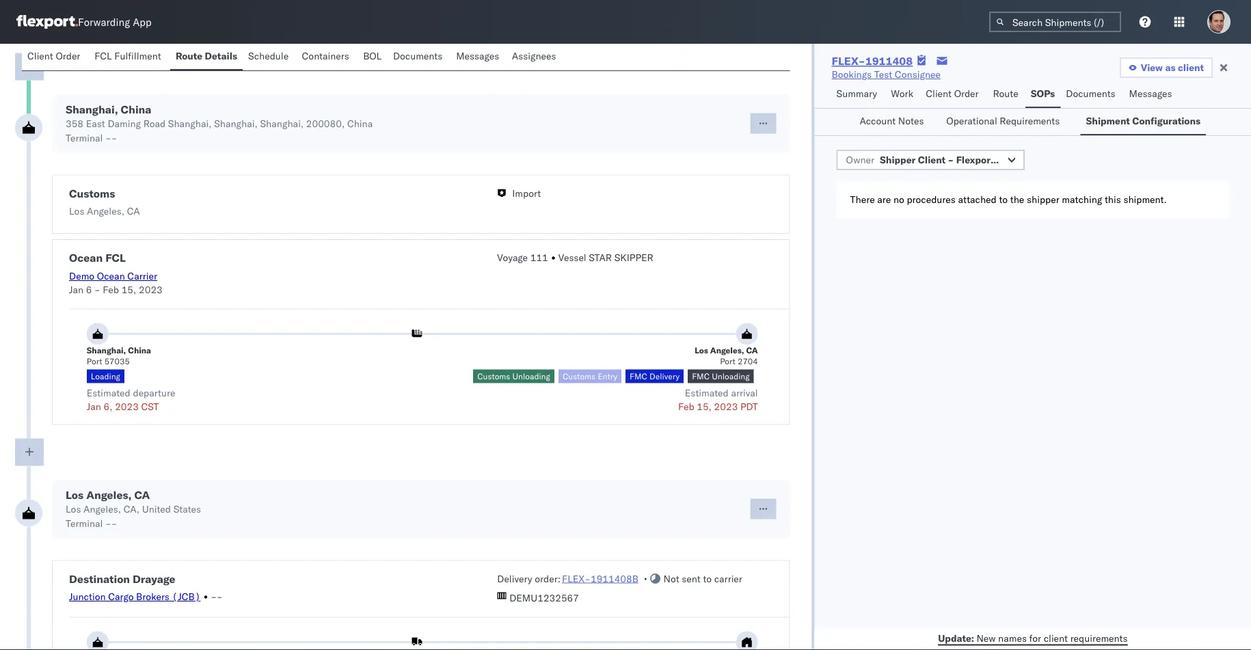 Task type: describe. For each thing, give the bounding box(es) containing it.
not sent to carrier
[[664, 573, 743, 585]]

2023 inside estimated arrival feb 15, 2023 pdt
[[714, 400, 738, 412]]

client order for topmost client order button
[[27, 50, 80, 62]]

work button
[[886, 81, 921, 108]]

1911408
[[866, 54, 913, 68]]

--
[[211, 591, 223, 603]]

15, inside estimated arrival feb 15, 2023 pdt
[[697, 400, 712, 412]]

flex-1911408
[[832, 54, 913, 68]]

0 horizontal spatial messages
[[456, 50, 499, 62]]

china for shanghai, china 358 east daming road shanghai, shanghai, shanghai, 200080, china terminal --
[[121, 102, 151, 116]]

client for topmost client order button
[[27, 50, 53, 62]]

schedule button
[[243, 44, 296, 70]]

client for bottommost client order button
[[926, 88, 952, 99]]

daming
[[108, 117, 141, 129]]

bookings test consignee
[[832, 68, 941, 80]]

view as client
[[1141, 62, 1204, 74]]

arrival
[[731, 387, 758, 399]]

work
[[891, 88, 914, 99]]

customs for customs los angeles, ca
[[69, 186, 115, 200]]

summary
[[837, 88, 877, 99]]

estimated inside "shanghai, china port 57035 loading estimated departure jan 6, 2023 cst"
[[87, 387, 130, 399]]

0 vertical spatial ocean
[[69, 251, 103, 265]]

estimated arrival feb 15, 2023 pdt
[[678, 387, 758, 412]]

2 vertical spatial client
[[918, 154, 946, 166]]

bookings test consignee link
[[832, 68, 941, 81]]

57035
[[104, 356, 130, 366]]

fcl inside button
[[95, 50, 112, 62]]

terminal inside los angeles, ca los angeles, ca, united states terminal --
[[66, 517, 103, 529]]

assignees
[[512, 50, 556, 62]]

forwarding app link
[[16, 15, 152, 29]]

forwarding
[[78, 15, 130, 28]]

1 horizontal spatial to
[[999, 194, 1008, 205]]

ocean fcl demo ocean carrier jan 6 - feb 15, 2023
[[69, 251, 163, 295]]

los inside los angeles, ca port 2704
[[695, 345, 708, 355]]

angeles, inside los angeles, ca port 2704
[[710, 345, 744, 355]]

2704
[[738, 356, 758, 366]]

star
[[589, 252, 612, 264]]

voyage
[[497, 252, 528, 264]]

customs los angeles, ca
[[69, 186, 140, 217]]

flex-1911408b
[[562, 573, 639, 585]]

not
[[664, 573, 679, 585]]

demo ocean carrier link
[[69, 270, 157, 282]]

account notes button
[[854, 109, 933, 135]]

estimated inside estimated arrival feb 15, 2023 pdt
[[685, 387, 729, 399]]

angeles, up ca,
[[86, 488, 132, 501]]

attached
[[958, 194, 997, 205]]

•
[[644, 573, 647, 585]]

departure
[[133, 387, 175, 399]]

0 vertical spatial messages button
[[451, 44, 507, 70]]

procedures
[[907, 194, 956, 205]]

6,
[[104, 400, 113, 412]]

flex- for 1911408
[[832, 54, 866, 68]]

customs unloading
[[477, 371, 550, 381]]

names
[[998, 632, 1027, 644]]

port inside "shanghai, china port 57035 loading estimated departure jan 6, 2023 cst"
[[87, 356, 102, 366]]

road
[[143, 117, 166, 129]]

carrier
[[714, 573, 743, 585]]

skipper
[[615, 252, 654, 264]]

0 vertical spatial delivery
[[650, 371, 680, 381]]

111
[[530, 252, 548, 264]]

united
[[142, 503, 171, 515]]

there are no procedures attached to the shipper matching this shipment.
[[850, 194, 1167, 205]]

1 horizontal spatial demo
[[997, 154, 1024, 166]]

1 shipper from the left
[[880, 154, 916, 166]]

6
[[86, 283, 92, 295]]

consignee
[[895, 68, 941, 80]]

sops
[[1031, 88, 1055, 99]]

demo inside ocean fcl demo ocean carrier jan 6 - feb 15, 2023
[[69, 270, 94, 282]]

0 vertical spatial client order button
[[22, 44, 89, 70]]

configurations
[[1133, 115, 1201, 127]]

1 horizontal spatial messages
[[1129, 88, 1172, 99]]

ca for los angeles, ca los angeles, ca, united states terminal --
[[134, 488, 150, 501]]

for
[[1030, 632, 1041, 644]]

angeles, left ca,
[[83, 503, 121, 515]]

no
[[894, 194, 905, 205]]

the
[[1010, 194, 1025, 205]]

unloading for fmc unloading
[[712, 371, 750, 381]]

1911408b
[[591, 573, 639, 585]]

los angeles, ca port 2704
[[695, 345, 758, 366]]

fulfillment
[[114, 50, 161, 62]]

los angeles, ca los angeles, ca, united states terminal --
[[66, 488, 201, 529]]

details
[[205, 50, 237, 62]]

shipper
[[1027, 194, 1060, 205]]

15, inside ocean fcl demo ocean carrier jan 6 - feb 15, 2023
[[121, 283, 136, 295]]

flexport
[[956, 154, 995, 166]]

import
[[512, 187, 541, 199]]

pdt
[[741, 400, 758, 412]]

customs for customs unloading
[[477, 371, 510, 381]]

vessel
[[558, 252, 586, 264]]

order for topmost client order button
[[56, 50, 80, 62]]

summary button
[[831, 81, 886, 108]]

view
[[1141, 62, 1163, 74]]

east
[[86, 117, 105, 129]]

customs for customs entry
[[563, 371, 596, 381]]

as
[[1165, 62, 1176, 74]]

shanghai, china 358 east daming road shanghai, shanghai, shanghai, 200080, china terminal --
[[66, 102, 373, 144]]

fcl inside ocean fcl demo ocean carrier jan 6 - feb 15, 2023
[[105, 251, 126, 265]]

junction
[[69, 591, 106, 603]]

there
[[850, 194, 875, 205]]

sent
[[682, 573, 701, 585]]



Task type: vqa. For each thing, say whether or not it's contained in the screenshot.
File
no



Task type: locate. For each thing, give the bounding box(es) containing it.
demo up 6
[[69, 270, 94, 282]]

documents right bol button
[[393, 50, 443, 62]]

destination
[[69, 572, 130, 586]]

flex-1911408b button
[[562, 573, 639, 585]]

los inside 'customs los angeles, ca'
[[69, 205, 84, 217]]

customs inside 'customs los angeles, ca'
[[69, 186, 115, 200]]

0 horizontal spatial 15,
[[121, 283, 136, 295]]

1 vertical spatial flex-
[[562, 573, 591, 585]]

15, down the carrier on the top left of page
[[121, 283, 136, 295]]

jan inside "shanghai, china port 57035 loading estimated departure jan 6, 2023 cst"
[[87, 400, 101, 412]]

route inside route details button
[[176, 50, 202, 62]]

1 vertical spatial client
[[1044, 632, 1068, 644]]

0 horizontal spatial fmc
[[630, 371, 648, 381]]

los
[[69, 205, 84, 217], [695, 345, 708, 355], [66, 488, 84, 501], [66, 503, 81, 515]]

jan left 6,
[[87, 400, 101, 412]]

0 horizontal spatial shipper
[[880, 154, 916, 166]]

requirements
[[1000, 115, 1060, 127]]

0 horizontal spatial demo
[[69, 270, 94, 282]]

client down 'consignee'
[[926, 88, 952, 99]]

unloading left customs entry
[[512, 371, 550, 381]]

0 vertical spatial documents
[[393, 50, 443, 62]]

fmc for fmc unloading
[[692, 371, 710, 381]]

order:
[[535, 573, 561, 585]]

unloading for customs unloading
[[512, 371, 550, 381]]

angeles, up ocean fcl demo ocean carrier jan 6 - feb 15, 2023
[[87, 205, 124, 217]]

update: new names for client requirements
[[938, 632, 1128, 644]]

carrier
[[127, 270, 157, 282]]

1 vertical spatial jan
[[87, 400, 101, 412]]

documents button up shipment
[[1061, 81, 1124, 108]]

requirements
[[1071, 632, 1128, 644]]

0 horizontal spatial client
[[1044, 632, 1068, 644]]

order for bottommost client order button
[[954, 88, 979, 99]]

client order
[[27, 50, 80, 62], [926, 88, 979, 99]]

0 horizontal spatial client order
[[27, 50, 80, 62]]

Search Shipments (/) text field
[[989, 12, 1121, 32]]

1 vertical spatial route
[[993, 88, 1019, 99]]

bol button
[[358, 44, 388, 70]]

drayage
[[133, 572, 175, 586]]

to right sent
[[703, 573, 712, 585]]

1 vertical spatial documents
[[1066, 88, 1116, 99]]

1 horizontal spatial estimated
[[685, 387, 729, 399]]

jan left 6
[[69, 283, 83, 295]]

voyage 111
[[497, 252, 548, 264]]

brokers
[[136, 591, 170, 603]]

forwarding app
[[78, 15, 152, 28]]

fmc for fmc delivery
[[630, 371, 648, 381]]

messages left assignees
[[456, 50, 499, 62]]

fmc up estimated arrival feb 15, 2023 pdt
[[692, 371, 710, 381]]

shipment
[[1086, 115, 1130, 127]]

1 vertical spatial ca
[[746, 345, 758, 355]]

china for shanghai, china port 57035 loading estimated departure jan 6, 2023 cst
[[128, 345, 151, 355]]

vessel star skipper
[[558, 252, 654, 264]]

1 vertical spatial order
[[954, 88, 979, 99]]

flexport. image
[[16, 15, 78, 29]]

shanghai, china port 57035 loading estimated departure jan 6, 2023 cst
[[87, 345, 175, 412]]

shipment configurations button
[[1081, 109, 1206, 135]]

assignees button
[[507, 44, 564, 70]]

1 fmc from the left
[[630, 371, 648, 381]]

2023 right 6,
[[115, 400, 139, 412]]

shipper right owner
[[880, 154, 916, 166]]

0 vertical spatial 15,
[[121, 283, 136, 295]]

0 horizontal spatial estimated
[[87, 387, 130, 399]]

1 horizontal spatial 15,
[[697, 400, 712, 412]]

angeles, inside 'customs los angeles, ca'
[[87, 205, 124, 217]]

containers button
[[296, 44, 358, 70]]

0 vertical spatial ca
[[127, 205, 140, 217]]

2023 down the carrier on the top left of page
[[139, 283, 163, 295]]

1 vertical spatial to
[[703, 573, 712, 585]]

1 horizontal spatial customs
[[477, 371, 510, 381]]

2 vertical spatial ca
[[134, 488, 150, 501]]

1 vertical spatial fcl
[[105, 251, 126, 265]]

0 vertical spatial client
[[1178, 62, 1204, 74]]

1 horizontal spatial unloading
[[712, 371, 750, 381]]

operational requirements button
[[941, 109, 1073, 135]]

unloading
[[512, 371, 550, 381], [712, 371, 750, 381]]

1 horizontal spatial jan
[[87, 400, 101, 412]]

0 vertical spatial jan
[[69, 283, 83, 295]]

ca up ca,
[[134, 488, 150, 501]]

0 vertical spatial to
[[999, 194, 1008, 205]]

shipper up "shipper" at the right of the page
[[1026, 154, 1062, 166]]

feb inside estimated arrival feb 15, 2023 pdt
[[678, 400, 694, 412]]

messages down view
[[1129, 88, 1172, 99]]

0 horizontal spatial port
[[87, 356, 102, 366]]

0 vertical spatial documents button
[[388, 44, 451, 70]]

2023 inside ocean fcl demo ocean carrier jan 6 - feb 15, 2023
[[139, 283, 163, 295]]

ca,
[[124, 503, 140, 515]]

documents up shipment
[[1066, 88, 1116, 99]]

ocean left the carrier on the top left of page
[[97, 270, 125, 282]]

feb inside ocean fcl demo ocean carrier jan 6 - feb 15, 2023
[[103, 283, 119, 295]]

account
[[860, 115, 896, 127]]

route up operational requirements
[[993, 88, 1019, 99]]

states
[[173, 503, 201, 515]]

messages button left assignees
[[451, 44, 507, 70]]

0 horizontal spatial client order button
[[22, 44, 89, 70]]

angeles, up 2704
[[710, 345, 744, 355]]

client order button up operational
[[921, 81, 988, 108]]

ocean up 6
[[69, 251, 103, 265]]

client up procedures at the right of page
[[918, 154, 946, 166]]

ca
[[127, 205, 140, 217], [746, 345, 758, 355], [134, 488, 150, 501]]

1 port from the left
[[87, 356, 102, 366]]

client right as at the top
[[1178, 62, 1204, 74]]

this
[[1105, 194, 1121, 205]]

0 horizontal spatial 2023
[[115, 400, 139, 412]]

fmc delivery
[[630, 371, 680, 381]]

delivery left fmc unloading
[[650, 371, 680, 381]]

china
[[121, 102, 151, 116], [347, 117, 373, 129], [128, 345, 151, 355]]

delivery
[[650, 371, 680, 381], [497, 573, 532, 585]]

2 unloading from the left
[[712, 371, 750, 381]]

1 horizontal spatial flex-
[[832, 54, 866, 68]]

0 vertical spatial china
[[121, 102, 151, 116]]

cargo
[[108, 591, 134, 603]]

jan inside ocean fcl demo ocean carrier jan 6 - feb 15, 2023
[[69, 283, 83, 295]]

1 vertical spatial client order
[[926, 88, 979, 99]]

1 vertical spatial 15,
[[697, 400, 712, 412]]

ca up 2704
[[746, 345, 758, 355]]

15,
[[121, 283, 136, 295], [697, 400, 712, 412]]

0 vertical spatial route
[[176, 50, 202, 62]]

-
[[105, 132, 111, 144], [111, 132, 117, 144], [948, 154, 954, 166], [94, 283, 100, 295], [105, 517, 111, 529], [111, 517, 117, 529], [211, 591, 217, 603], [217, 591, 223, 603]]

route details button
[[170, 44, 243, 70]]

1 vertical spatial delivery
[[497, 573, 532, 585]]

0 horizontal spatial customs
[[69, 186, 115, 200]]

port
[[87, 356, 102, 366], [720, 356, 736, 366]]

1 horizontal spatial 2023
[[139, 283, 163, 295]]

china inside "shanghai, china port 57035 loading estimated departure jan 6, 2023 cst"
[[128, 345, 151, 355]]

1 vertical spatial china
[[347, 117, 373, 129]]

1 terminal from the top
[[66, 132, 103, 144]]

demu1232567
[[510, 592, 579, 604]]

route inside button
[[993, 88, 1019, 99]]

terminal up destination in the bottom of the page
[[66, 517, 103, 529]]

2 horizontal spatial customs
[[563, 371, 596, 381]]

flex- right order:
[[562, 573, 591, 585]]

loading
[[91, 371, 120, 381]]

order up operational
[[954, 88, 979, 99]]

flex- for 1911408b
[[562, 573, 591, 585]]

demo right the flexport
[[997, 154, 1024, 166]]

(jcb)
[[172, 591, 201, 603]]

customs
[[69, 186, 115, 200], [477, 371, 510, 381], [563, 371, 596, 381]]

client inside button
[[1178, 62, 1204, 74]]

2 port from the left
[[720, 356, 736, 366]]

0 vertical spatial messages
[[456, 50, 499, 62]]

1 horizontal spatial port
[[720, 356, 736, 366]]

client order down flexport. image
[[27, 50, 80, 62]]

0 horizontal spatial unloading
[[512, 371, 550, 381]]

1 vertical spatial demo
[[69, 270, 94, 282]]

order down forwarding app link
[[56, 50, 80, 62]]

delivery order:
[[497, 573, 561, 585]]

1 unloading from the left
[[512, 371, 550, 381]]

documents button right 'bol'
[[388, 44, 451, 70]]

shipment configurations
[[1086, 115, 1201, 127]]

client down flexport. image
[[27, 50, 53, 62]]

0 vertical spatial flex-
[[832, 54, 866, 68]]

feb down fmc delivery
[[678, 400, 694, 412]]

- inside ocean fcl demo ocean carrier jan 6 - feb 15, 2023
[[94, 283, 100, 295]]

1 vertical spatial messages
[[1129, 88, 1172, 99]]

2023 down arrival
[[714, 400, 738, 412]]

account notes
[[860, 115, 924, 127]]

1 horizontal spatial delivery
[[650, 371, 680, 381]]

angeles,
[[87, 205, 124, 217], [710, 345, 744, 355], [86, 488, 132, 501], [83, 503, 121, 515]]

0 vertical spatial client
[[27, 50, 53, 62]]

messages
[[456, 50, 499, 62], [1129, 88, 1172, 99]]

to left the
[[999, 194, 1008, 205]]

1 estimated from the left
[[87, 387, 130, 399]]

jan
[[69, 283, 83, 295], [87, 400, 101, 412]]

0 horizontal spatial feb
[[103, 283, 119, 295]]

ca inside los angeles, ca los angeles, ca, united states terminal --
[[134, 488, 150, 501]]

2 vertical spatial china
[[128, 345, 151, 355]]

route button
[[988, 81, 1026, 108]]

1 vertical spatial ocean
[[97, 270, 125, 282]]

route for route
[[993, 88, 1019, 99]]

1 vertical spatial terminal
[[66, 517, 103, 529]]

feb down demo ocean carrier link
[[103, 283, 119, 295]]

0 horizontal spatial order
[[56, 50, 80, 62]]

ca inside los angeles, ca port 2704
[[746, 345, 758, 355]]

unloading down los angeles, ca port 2704
[[712, 371, 750, 381]]

route details
[[176, 50, 237, 62]]

1 horizontal spatial fmc
[[692, 371, 710, 381]]

port inside los angeles, ca port 2704
[[720, 356, 736, 366]]

client order up operational
[[926, 88, 979, 99]]

15, down fmc unloading
[[697, 400, 712, 412]]

owner
[[846, 154, 875, 166]]

0 vertical spatial client order
[[27, 50, 80, 62]]

terminal inside shanghai, china 358 east daming road shanghai, shanghai, shanghai, 200080, china terminal --
[[66, 132, 103, 144]]

client right for
[[1044, 632, 1068, 644]]

0 horizontal spatial jan
[[69, 283, 83, 295]]

messages button down view
[[1124, 81, 1180, 108]]

operational
[[947, 115, 997, 127]]

feb
[[103, 283, 119, 295], [678, 400, 694, 412]]

1 horizontal spatial client order button
[[921, 81, 988, 108]]

2 shipper from the left
[[1026, 154, 1062, 166]]

0 horizontal spatial messages button
[[451, 44, 507, 70]]

china up 57035
[[128, 345, 151, 355]]

flex- up bookings
[[832, 54, 866, 68]]

0 horizontal spatial route
[[176, 50, 202, 62]]

test
[[874, 68, 892, 80]]

1 horizontal spatial shipper
[[1026, 154, 1062, 166]]

0 vertical spatial fcl
[[95, 50, 112, 62]]

client order button down flexport. image
[[22, 44, 89, 70]]

china up the daming at the top of the page
[[121, 102, 151, 116]]

1 horizontal spatial messages button
[[1124, 81, 1180, 108]]

estimated
[[87, 387, 130, 399], [685, 387, 729, 399]]

1 horizontal spatial documents
[[1066, 88, 1116, 99]]

client order for bottommost client order button
[[926, 88, 979, 99]]

port up fmc unloading
[[720, 356, 736, 366]]

1 vertical spatial documents button
[[1061, 81, 1124, 108]]

200080,
[[306, 117, 345, 129]]

2 fmc from the left
[[692, 371, 710, 381]]

1 horizontal spatial documents button
[[1061, 81, 1124, 108]]

1 horizontal spatial client
[[1178, 62, 1204, 74]]

sops button
[[1026, 81, 1061, 108]]

2 horizontal spatial 2023
[[714, 400, 738, 412]]

ca inside 'customs los angeles, ca'
[[127, 205, 140, 217]]

cst
[[141, 400, 159, 412]]

0 horizontal spatial to
[[703, 573, 712, 585]]

delivery left order:
[[497, 573, 532, 585]]

owner shipper client - flexport demo shipper
[[846, 154, 1062, 166]]

0 vertical spatial terminal
[[66, 132, 103, 144]]

1 vertical spatial feb
[[678, 400, 694, 412]]

messages button
[[451, 44, 507, 70], [1124, 81, 1180, 108]]

notes
[[898, 115, 924, 127]]

358
[[66, 117, 83, 129]]

port up loading
[[87, 356, 102, 366]]

view as client button
[[1120, 57, 1213, 78]]

1 horizontal spatial order
[[954, 88, 979, 99]]

1 horizontal spatial client order
[[926, 88, 979, 99]]

terminal down 358
[[66, 132, 103, 144]]

entry
[[598, 371, 617, 381]]

2 terminal from the top
[[66, 517, 103, 529]]

customs entry
[[563, 371, 617, 381]]

fcl fulfillment button
[[89, 44, 170, 70]]

destination drayage
[[69, 572, 175, 586]]

estimated down fmc unloading
[[685, 387, 729, 399]]

0 vertical spatial order
[[56, 50, 80, 62]]

1 horizontal spatial route
[[993, 88, 1019, 99]]

operational requirements
[[947, 115, 1060, 127]]

order
[[56, 50, 80, 62], [954, 88, 979, 99]]

fcl down forwarding
[[95, 50, 112, 62]]

2 estimated from the left
[[685, 387, 729, 399]]

estimated up 6,
[[87, 387, 130, 399]]

shipment.
[[1124, 194, 1167, 205]]

1 horizontal spatial feb
[[678, 400, 694, 412]]

1 vertical spatial messages button
[[1124, 81, 1180, 108]]

route for route details
[[176, 50, 202, 62]]

1 vertical spatial client
[[926, 88, 952, 99]]

route left 'details'
[[176, 50, 202, 62]]

shanghai, inside "shanghai, china port 57035 loading estimated departure jan 6, 2023 cst"
[[87, 345, 126, 355]]

fcl fulfillment
[[95, 50, 161, 62]]

bookings
[[832, 68, 872, 80]]

2023 inside "shanghai, china port 57035 loading estimated departure jan 6, 2023 cst"
[[115, 400, 139, 412]]

0 vertical spatial demo
[[997, 154, 1024, 166]]

1 vertical spatial client order button
[[921, 81, 988, 108]]

fcl up demo ocean carrier link
[[105, 251, 126, 265]]

are
[[877, 194, 891, 205]]

0 vertical spatial feb
[[103, 283, 119, 295]]

0 horizontal spatial documents button
[[388, 44, 451, 70]]

ca for los angeles, ca port 2704
[[746, 345, 758, 355]]

junction cargo brokers (jcb) link
[[69, 591, 201, 603]]

0 horizontal spatial delivery
[[497, 573, 532, 585]]

0 horizontal spatial flex-
[[562, 573, 591, 585]]

0 horizontal spatial documents
[[393, 50, 443, 62]]

china right 200080, at the left of the page
[[347, 117, 373, 129]]

app
[[133, 15, 152, 28]]

ca up ocean fcl demo ocean carrier jan 6 - feb 15, 2023
[[127, 205, 140, 217]]

fmc right the entry
[[630, 371, 648, 381]]

containers
[[302, 50, 349, 62]]



